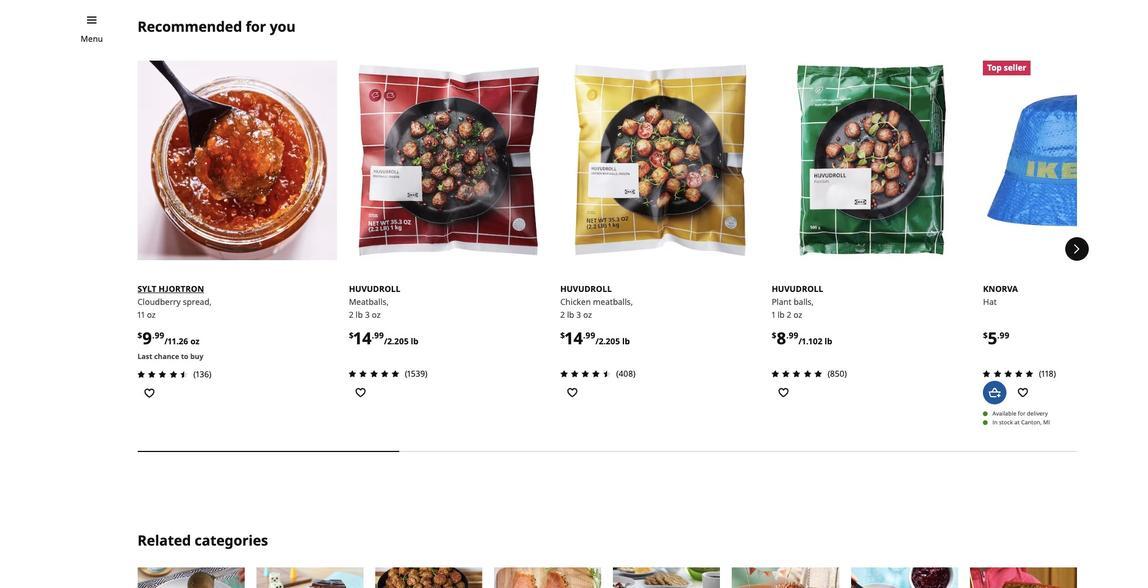 Task type: describe. For each thing, give the bounding box(es) containing it.
available
[[993, 410, 1017, 417]]

11
[[138, 309, 145, 320]]

$ for huvudroll chicken meatballs, 2 lb 3 oz
[[561, 330, 565, 341]]

sylt
[[138, 283, 157, 294]]

in
[[993, 419, 998, 426]]

/1.102
[[799, 336, 823, 347]]

side dishes & sauces image
[[138, 567, 245, 588]]

related categories
[[138, 530, 268, 550]]

available for delivery
[[993, 410, 1049, 417]]

lb inside 'huvudroll meatballs, 2 lb 3 oz'
[[356, 309, 363, 320]]

huvudroll meatballs, 2 lb 3 oz
[[349, 283, 401, 320]]

(118)
[[1040, 368, 1057, 379]]

. inside $ 9 . 99 /11.26 oz last chance to buy
[[152, 330, 155, 341]]

top seller link
[[984, 60, 1148, 260]]

mi
[[1044, 419, 1051, 426]]

. for huvudroll chicken meatballs, 2 lb 3 oz
[[583, 330, 586, 341]]

snacks & sweets image
[[257, 567, 364, 588]]

top seller
[[988, 62, 1027, 73]]

for for recommended
[[246, 16, 266, 36]]

lb inside huvudroll chicken meatballs, 2 lb 3 oz
[[567, 309, 575, 320]]

$ 14 . 99 /2.205 lb for 3
[[561, 327, 630, 349]]

you
[[270, 16, 296, 36]]

/2.205 for huvudroll meatballs, 2 lb 3 oz
[[384, 336, 409, 347]]

huvudroll for plant
[[772, 283, 824, 294]]

at
[[1015, 419, 1020, 426]]

related
[[138, 530, 191, 550]]

. for huvudroll plant balls, 1 lb 2 oz
[[787, 330, 789, 341]]

categories
[[195, 530, 268, 550]]

(850)
[[828, 368, 847, 379]]

99 for huvudroll chicken meatballs, 2 lb 3 oz
[[586, 330, 596, 341]]

canton,
[[1022, 419, 1042, 426]]

buy
[[190, 352, 203, 362]]

knorva
[[984, 283, 1019, 294]]

hat
[[984, 296, 997, 307]]

$ 14 . 99 /2.205 lb for oz
[[349, 327, 419, 349]]

lb up (408)
[[623, 336, 630, 347]]

$ for huvudroll meatballs, 2 lb 3 oz
[[349, 330, 354, 341]]

huvudroll plant balls, frozen, 1 lb 2 oz image
[[772, 60, 972, 260]]

plant
[[772, 296, 792, 307]]

meatballs,
[[349, 296, 389, 307]]

recommended for you
[[138, 16, 296, 36]]

huvudroll for chicken
[[561, 283, 612, 294]]

review: 4.7 out of 5 stars. total reviews: 408 image
[[557, 367, 614, 381]]

delivery
[[1028, 410, 1049, 417]]

huvudroll chicken meatballs, frozen, 2 lb 3 oz image
[[561, 60, 760, 260]]

review: 4.5 out of 5 stars. total reviews: 136 image
[[134, 367, 191, 381]]

2 inside huvudroll plant balls, 1 lb 2 oz
[[787, 309, 792, 320]]

$ 8 . 99 /1.102 lb
[[772, 327, 833, 349]]

spread,
[[183, 296, 212, 307]]

oz inside huvudroll plant balls, 1 lb 2 oz
[[794, 309, 803, 320]]

meatballs,
[[593, 296, 633, 307]]

cloudberry
[[138, 296, 181, 307]]

top
[[988, 62, 1002, 73]]

99 for huvudroll meatballs, 2 lb 3 oz
[[374, 330, 384, 341]]

9
[[142, 327, 152, 349]]



Task type: vqa. For each thing, say whether or not it's contained in the screenshot.
Type
no



Task type: locate. For each thing, give the bounding box(es) containing it.
huvudroll up the balls,
[[772, 283, 824, 294]]

2 horizontal spatial 2
[[787, 309, 792, 320]]

meat image
[[376, 567, 483, 588]]

bread & dairy image
[[614, 567, 721, 588]]

8
[[777, 327, 787, 349]]

$ down 11
[[138, 330, 142, 341]]

4 99 from the left
[[789, 330, 799, 341]]

lb up (1539)
[[411, 336, 419, 347]]

.
[[152, 330, 155, 341], [372, 330, 374, 341], [583, 330, 586, 341], [787, 330, 789, 341], [998, 330, 1000, 341]]

3 99 from the left
[[586, 330, 596, 341]]

99 down huvudroll chicken meatballs, 2 lb 3 oz
[[586, 330, 596, 341]]

chance
[[154, 352, 179, 362]]

1 $ 14 . 99 /2.205 lb from the left
[[349, 327, 419, 349]]

2 down chicken
[[561, 309, 565, 320]]

3 inside huvudroll chicken meatballs, 2 lb 3 oz
[[577, 309, 581, 320]]

$
[[138, 330, 142, 341], [349, 330, 354, 341], [561, 330, 565, 341], [772, 330, 777, 341], [984, 330, 988, 341]]

condiments & spreads image
[[852, 567, 959, 588]]

knorva hat
[[984, 283, 1019, 307]]

oz inside 'huvudroll meatballs, 2 lb 3 oz'
[[372, 309, 381, 320]]

oz for hjortron
[[147, 309, 156, 320]]

oz up the buy
[[191, 336, 200, 347]]

oz down the balls,
[[794, 309, 803, 320]]

huvudroll meatballs, frozen, 2 lb 3 oz image
[[349, 60, 549, 260]]

navigation
[[126, 567, 1090, 588]]

seller
[[1005, 62, 1027, 73]]

14 down chicken
[[565, 327, 583, 349]]

2 down plant
[[787, 309, 792, 320]]

2 horizontal spatial huvudroll
[[772, 283, 824, 294]]

oz down chicken
[[584, 309, 592, 320]]

$ inside $ 5 . 99
[[984, 330, 988, 341]]

hjortron
[[159, 283, 204, 294]]

lb right "/1.102"
[[825, 336, 833, 347]]

in stock at canton, mi
[[993, 419, 1051, 426]]

for for available
[[1018, 410, 1026, 417]]

99 right the 5
[[1000, 330, 1010, 341]]

0 horizontal spatial 2
[[349, 309, 354, 320]]

$ down chicken
[[561, 330, 565, 341]]

for
[[246, 16, 266, 36], [1018, 410, 1026, 417]]

/2.205 up (1539)
[[384, 336, 409, 347]]

1 horizontal spatial 3
[[577, 309, 581, 320]]

1 2 from the left
[[349, 309, 354, 320]]

2 inside huvudroll chicken meatballs, 2 lb 3 oz
[[561, 309, 565, 320]]

0 horizontal spatial /2.205
[[384, 336, 409, 347]]

2
[[349, 309, 354, 320], [561, 309, 565, 320], [787, 309, 792, 320]]

lb inside $ 8 . 99 /1.102 lb
[[825, 336, 833, 347]]

fish & seafood image
[[495, 567, 602, 588]]

1 horizontal spatial for
[[1018, 410, 1026, 417]]

3 huvudroll from the left
[[772, 283, 824, 294]]

5 99 from the left
[[1000, 330, 1010, 341]]

2 huvudroll from the left
[[561, 283, 612, 294]]

huvudroll for meatballs,
[[349, 283, 401, 294]]

2 14 from the left
[[565, 327, 583, 349]]

knorva hat, blue image
[[984, 60, 1148, 260]]

oz inside sylt hjortron cloudberry spread, 11 oz
[[147, 309, 156, 320]]

$ 9 . 99 /11.26 oz last chance to buy
[[138, 327, 203, 362]]

/11.26
[[165, 336, 188, 347]]

14 down meatballs,
[[354, 327, 372, 349]]

0 horizontal spatial huvudroll
[[349, 283, 401, 294]]

$ down meatballs,
[[349, 330, 354, 341]]

huvudroll up chicken
[[561, 283, 612, 294]]

sylt hjortron cloudberry spread, 11 oz
[[138, 283, 212, 320]]

oz for 9
[[191, 336, 200, 347]]

lb
[[356, 309, 363, 320], [567, 309, 575, 320], [778, 309, 785, 320], [411, 336, 419, 347], [623, 336, 630, 347], [825, 336, 833, 347]]

1 horizontal spatial huvudroll
[[561, 283, 612, 294]]

oz inside huvudroll chicken meatballs, 2 lb 3 oz
[[584, 309, 592, 320]]

1 /2.205 from the left
[[384, 336, 409, 347]]

2 down meatballs,
[[349, 309, 354, 320]]

0 horizontal spatial 14
[[354, 327, 372, 349]]

balls,
[[794, 296, 814, 307]]

recommended
[[138, 16, 242, 36]]

5 $ from the left
[[984, 330, 988, 341]]

/2.205 for huvudroll chicken meatballs, 2 lb 3 oz
[[596, 336, 620, 347]]

$ 14 . 99 /2.205 lb down huvudroll chicken meatballs, 2 lb 3 oz
[[561, 327, 630, 349]]

0 horizontal spatial $ 14 . 99 /2.205 lb
[[349, 327, 419, 349]]

1 horizontal spatial /2.205
[[596, 336, 620, 347]]

3
[[365, 309, 370, 320], [577, 309, 581, 320]]

2 /2.205 from the left
[[596, 336, 620, 347]]

lb right 1
[[778, 309, 785, 320]]

vegetarian & plant based image
[[971, 567, 1078, 588]]

(136)
[[194, 368, 212, 379]]

. up last
[[152, 330, 155, 341]]

$ down hat
[[984, 330, 988, 341]]

oz down meatballs,
[[372, 309, 381, 320]]

last
[[138, 352, 152, 362]]

(1539)
[[405, 368, 428, 379]]

. left "/1.102"
[[787, 330, 789, 341]]

1 $ from the left
[[138, 330, 142, 341]]

huvudroll
[[349, 283, 401, 294], [561, 283, 612, 294], [772, 283, 824, 294]]

$ inside $ 9 . 99 /11.26 oz last chance to buy
[[138, 330, 142, 341]]

. down chicken
[[583, 330, 586, 341]]

review: 4.8 out of 5 stars. total reviews: 850 image
[[769, 367, 826, 381]]

for up in stock at canton, mi
[[1018, 410, 1026, 417]]

3 2 from the left
[[787, 309, 792, 320]]

huvudroll chicken meatballs, 2 lb 3 oz
[[561, 283, 633, 320]]

$ down 1
[[772, 330, 777, 341]]

0 horizontal spatial for
[[246, 16, 266, 36]]

2 99 from the left
[[374, 330, 384, 341]]

3 down meatballs,
[[365, 309, 370, 320]]

sylt hjortron cloudberry spread, organic, 11 oz image
[[138, 60, 337, 260]]

review: 4.8 out of 5 stars. total reviews: 118 image
[[980, 367, 1037, 381]]

1 vertical spatial for
[[1018, 410, 1026, 417]]

99 right 8
[[789, 330, 799, 341]]

1 horizontal spatial $ 14 . 99 /2.205 lb
[[561, 327, 630, 349]]

3 down chicken
[[577, 309, 581, 320]]

lb down meatballs,
[[356, 309, 363, 320]]

/2.205 up (408)
[[596, 336, 620, 347]]

1
[[772, 309, 776, 320]]

scrollbar
[[138, 442, 1078, 460]]

review: 4.8 out of 5 stars. total reviews: 1539 image
[[346, 367, 403, 381]]

3 . from the left
[[583, 330, 586, 341]]

menu button
[[81, 32, 103, 45]]

99 inside $ 8 . 99 /1.102 lb
[[789, 330, 799, 341]]

14 for lb
[[565, 327, 583, 349]]

1 horizontal spatial 2
[[561, 309, 565, 320]]

. up review: 4.8 out of 5 stars. total reviews: 118 image
[[998, 330, 1000, 341]]

2 . from the left
[[372, 330, 374, 341]]

huvudroll plant balls, 1 lb 2 oz
[[772, 283, 824, 320]]

2 inside 'huvudroll meatballs, 2 lb 3 oz'
[[349, 309, 354, 320]]

1 . from the left
[[152, 330, 155, 341]]

$ 14 . 99 /2.205 lb up review: 4.8 out of 5 stars. total reviews: 1539 image
[[349, 327, 419, 349]]

$ 5 . 99
[[984, 327, 1010, 349]]

99 inside $ 5 . 99
[[1000, 330, 1010, 341]]

oz for meatballs,
[[372, 309, 381, 320]]

5
[[988, 327, 998, 349]]

. for huvudroll meatballs, 2 lb 3 oz
[[372, 330, 374, 341]]

menu
[[81, 33, 103, 44]]

3 $ from the left
[[561, 330, 565, 341]]

4 $ from the left
[[772, 330, 777, 341]]

2 3 from the left
[[577, 309, 581, 320]]

1 14 from the left
[[354, 327, 372, 349]]

2 $ 14 . 99 /2.205 lb from the left
[[561, 327, 630, 349]]

oz inside $ 9 . 99 /11.26 oz last chance to buy
[[191, 336, 200, 347]]

$ inside $ 8 . 99 /1.102 lb
[[772, 330, 777, 341]]

1 horizontal spatial 14
[[565, 327, 583, 349]]

. inside $ 5 . 99
[[998, 330, 1000, 341]]

99
[[155, 330, 165, 341], [374, 330, 384, 341], [586, 330, 596, 341], [789, 330, 799, 341], [1000, 330, 1010, 341]]

for left the you
[[246, 16, 266, 36]]

$ for huvudroll plant balls, 1 lb 2 oz
[[772, 330, 777, 341]]

lb down chicken
[[567, 309, 575, 320]]

(408)
[[617, 368, 636, 379]]

1 huvudroll from the left
[[349, 283, 401, 294]]

huvudroll inside huvudroll chicken meatballs, 2 lb 3 oz
[[561, 283, 612, 294]]

chicken
[[561, 296, 591, 307]]

to
[[181, 352, 189, 362]]

2 2 from the left
[[561, 309, 565, 320]]

. down 'huvudroll meatballs, 2 lb 3 oz'
[[372, 330, 374, 341]]

99 down 'huvudroll meatballs, 2 lb 3 oz'
[[374, 330, 384, 341]]

$ 14 . 99 /2.205 lb
[[349, 327, 419, 349], [561, 327, 630, 349]]

/2.205
[[384, 336, 409, 347], [596, 336, 620, 347]]

. inside $ 8 . 99 /1.102 lb
[[787, 330, 789, 341]]

0 horizontal spatial 3
[[365, 309, 370, 320]]

5 . from the left
[[998, 330, 1000, 341]]

99 right 9
[[155, 330, 165, 341]]

99 inside $ 9 . 99 /11.26 oz last chance to buy
[[155, 330, 165, 341]]

3 inside 'huvudroll meatballs, 2 lb 3 oz'
[[365, 309, 370, 320]]

oz right 11
[[147, 309, 156, 320]]

14
[[354, 327, 372, 349], [565, 327, 583, 349]]

huvudroll up meatballs,
[[349, 283, 401, 294]]

lb inside huvudroll plant balls, 1 lb 2 oz
[[778, 309, 785, 320]]

2 $ from the left
[[349, 330, 354, 341]]

0 vertical spatial for
[[246, 16, 266, 36]]

1 99 from the left
[[155, 330, 165, 341]]

stock
[[1000, 419, 1014, 426]]

oz
[[147, 309, 156, 320], [372, 309, 381, 320], [584, 309, 592, 320], [794, 309, 803, 320], [191, 336, 200, 347]]

1 3 from the left
[[365, 309, 370, 320]]

14 for 3
[[354, 327, 372, 349]]

99 for huvudroll plant balls, 1 lb 2 oz
[[789, 330, 799, 341]]

4 . from the left
[[787, 330, 789, 341]]

pastries, desserts & cookies image
[[733, 567, 840, 588]]



